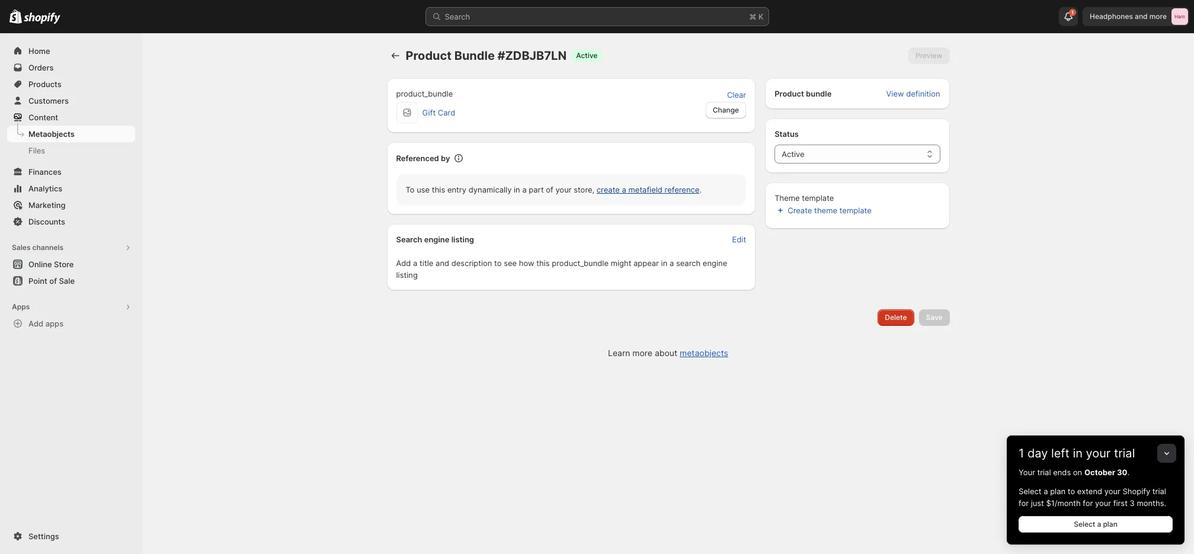 Task type: locate. For each thing, give the bounding box(es) containing it.
1 horizontal spatial of
[[546, 185, 554, 194]]

shopify
[[1123, 487, 1151, 496]]

1 horizontal spatial listing
[[452, 235, 474, 244]]

search up the bundle
[[445, 12, 470, 21]]

product_bundle up gift
[[396, 89, 453, 98]]

0 horizontal spatial listing
[[396, 270, 418, 280]]

1 for 1
[[1072, 9, 1074, 15]]

headphones and more
[[1090, 12, 1167, 21]]

product_bundle
[[396, 89, 453, 98], [552, 258, 609, 268]]

0 horizontal spatial in
[[514, 185, 520, 194]]

for down 'extend'
[[1083, 499, 1093, 508]]

0 vertical spatial 1
[[1072, 9, 1074, 15]]

template right theme
[[840, 206, 872, 215]]

for left just
[[1019, 499, 1029, 508]]

sales
[[12, 243, 31, 252]]

plan up $1/month
[[1051, 487, 1066, 496]]

sale
[[59, 276, 75, 286]]

0 vertical spatial active
[[576, 51, 598, 60]]

0 vertical spatial plan
[[1051, 487, 1066, 496]]

sales channels button
[[7, 239, 135, 256]]

0 vertical spatial product_bundle
[[396, 89, 453, 98]]

3
[[1130, 499, 1135, 508]]

of left the "sale" at the left of page
[[49, 276, 57, 286]]

1 vertical spatial search
[[396, 235, 422, 244]]

0 horizontal spatial and
[[436, 258, 449, 268]]

0 vertical spatial this
[[432, 185, 445, 194]]

1 vertical spatial product
[[775, 89, 804, 98]]

a up just
[[1044, 487, 1048, 496]]

1 vertical spatial and
[[436, 258, 449, 268]]

your up october
[[1086, 446, 1111, 461]]

search up title
[[396, 235, 422, 244]]

1 horizontal spatial active
[[782, 149, 805, 159]]

1 vertical spatial plan
[[1103, 520, 1118, 529]]

trial up 30
[[1114, 446, 1135, 461]]

add apps
[[28, 319, 63, 328]]

1 horizontal spatial add
[[396, 258, 411, 268]]

0 vertical spatial select
[[1019, 487, 1042, 496]]

home link
[[7, 43, 135, 59]]

0 vertical spatial to
[[494, 258, 502, 268]]

1 horizontal spatial select
[[1074, 520, 1096, 529]]

delete
[[885, 313, 907, 322]]

add left apps
[[28, 319, 43, 328]]

1 vertical spatial in
[[661, 258, 668, 268]]

0 vertical spatial in
[[514, 185, 520, 194]]

your left first at the bottom right of the page
[[1095, 499, 1112, 508]]

in inside dropdown button
[[1073, 446, 1083, 461]]

product left bundle
[[775, 89, 804, 98]]

0 horizontal spatial add
[[28, 319, 43, 328]]

add for add a title and description to see how this product_bundle might appear in a search engine listing
[[396, 258, 411, 268]]

0 horizontal spatial select
[[1019, 487, 1042, 496]]

this inside add a title and description to see how this product_bundle might appear in a search engine listing
[[537, 258, 550, 268]]

and right headphones
[[1135, 12, 1148, 21]]

part
[[529, 185, 544, 194]]

referenced
[[396, 154, 439, 163]]

0 horizontal spatial search
[[396, 235, 422, 244]]

channels
[[32, 243, 64, 252]]

listing up description
[[452, 235, 474, 244]]

. up shopify
[[1128, 468, 1130, 477]]

apps
[[45, 319, 63, 328]]

of inside button
[[49, 276, 57, 286]]

reference
[[665, 185, 700, 194]]

extend
[[1078, 487, 1103, 496]]

0 vertical spatial trial
[[1114, 446, 1135, 461]]

marketing link
[[7, 197, 135, 213]]

2 horizontal spatial trial
[[1153, 487, 1167, 496]]

point of sale button
[[0, 273, 142, 289]]

entry
[[448, 185, 467, 194]]

dynamically
[[469, 185, 512, 194]]

your inside dropdown button
[[1086, 446, 1111, 461]]

trial right your
[[1038, 468, 1051, 477]]

day
[[1028, 446, 1048, 461]]

1 day left in your trial element
[[1007, 467, 1185, 545]]

0 horizontal spatial more
[[633, 348, 653, 358]]

learn
[[608, 348, 630, 358]]

0 horizontal spatial template
[[802, 193, 834, 203]]

products
[[28, 79, 62, 89]]

this right use
[[432, 185, 445, 194]]

1 horizontal spatial for
[[1083, 499, 1093, 508]]

online store link
[[7, 256, 135, 273]]

1 left day
[[1019, 446, 1025, 461]]

bundle
[[806, 89, 832, 98]]

and right title
[[436, 258, 449, 268]]

active for status
[[782, 149, 805, 159]]

1 vertical spatial of
[[49, 276, 57, 286]]

in right appear
[[661, 258, 668, 268]]

.
[[700, 185, 702, 194], [1128, 468, 1130, 477]]

1 left headphones
[[1072, 9, 1074, 15]]

analytics
[[28, 184, 62, 193]]

1 horizontal spatial trial
[[1114, 446, 1135, 461]]

create
[[788, 206, 812, 215]]

listing down search engine listing
[[396, 270, 418, 280]]

1 vertical spatial to
[[1068, 487, 1075, 496]]

0 vertical spatial product
[[406, 49, 452, 63]]

status
[[775, 129, 799, 139]]

add inside button
[[28, 319, 43, 328]]

content
[[28, 113, 58, 122]]

finances link
[[7, 164, 135, 180]]

engine up title
[[424, 235, 450, 244]]

1 horizontal spatial in
[[661, 258, 668, 268]]

definition
[[907, 89, 941, 98]]

orders
[[28, 63, 54, 72]]

0 vertical spatial add
[[396, 258, 411, 268]]

0 horizontal spatial this
[[432, 185, 445, 194]]

2 vertical spatial trial
[[1153, 487, 1167, 496]]

0 vertical spatial engine
[[424, 235, 450, 244]]

1 vertical spatial active
[[782, 149, 805, 159]]

30
[[1117, 468, 1128, 477]]

0 horizontal spatial for
[[1019, 499, 1029, 508]]

to left see
[[494, 258, 502, 268]]

0 vertical spatial listing
[[452, 235, 474, 244]]

to inside the select a plan to extend your shopify trial for just $1/month for your first 3 months.
[[1068, 487, 1075, 496]]

select
[[1019, 487, 1042, 496], [1074, 520, 1096, 529]]

for
[[1019, 499, 1029, 508], [1083, 499, 1093, 508]]

trial up the months.
[[1153, 487, 1167, 496]]

template up theme
[[802, 193, 834, 203]]

1 horizontal spatial product_bundle
[[552, 258, 609, 268]]

1 vertical spatial template
[[840, 206, 872, 215]]

2 vertical spatial in
[[1073, 446, 1083, 461]]

a left title
[[413, 258, 418, 268]]

1 horizontal spatial .
[[1128, 468, 1130, 477]]

in right left
[[1073, 446, 1083, 461]]

engine right search
[[703, 258, 728, 268]]

1 horizontal spatial product
[[775, 89, 804, 98]]

active
[[576, 51, 598, 60], [782, 149, 805, 159]]

1 horizontal spatial search
[[445, 12, 470, 21]]

0 horizontal spatial product
[[406, 49, 452, 63]]

1 horizontal spatial more
[[1150, 12, 1167, 21]]

k
[[759, 12, 764, 21]]

files
[[28, 146, 45, 155]]

1 vertical spatial more
[[633, 348, 653, 358]]

view definition
[[887, 89, 941, 98]]

discounts link
[[7, 213, 135, 230]]

active for product bundle #zdbjb7ln
[[576, 51, 598, 60]]

plan
[[1051, 487, 1066, 496], [1103, 520, 1118, 529]]

apps button
[[7, 299, 135, 315]]

this right how
[[537, 258, 550, 268]]

1 horizontal spatial 1
[[1072, 9, 1074, 15]]

preview button
[[909, 47, 950, 64]]

store,
[[574, 185, 595, 194]]

add inside add a title and description to see how this product_bundle might appear in a search engine listing
[[396, 258, 411, 268]]

1 vertical spatial engine
[[703, 258, 728, 268]]

1 vertical spatial listing
[[396, 270, 418, 280]]

⌘ k
[[750, 12, 764, 21]]

a left search
[[670, 258, 674, 268]]

metaobjects link
[[7, 126, 135, 142]]

. right metafield at the top right of page
[[700, 185, 702, 194]]

0 horizontal spatial active
[[576, 51, 598, 60]]

1 horizontal spatial to
[[1068, 487, 1075, 496]]

⌘
[[750, 12, 757, 21]]

of right part at the left of page
[[546, 185, 554, 194]]

1 vertical spatial .
[[1128, 468, 1130, 477]]

listing
[[452, 235, 474, 244], [396, 270, 418, 280]]

product bundle
[[775, 89, 832, 98]]

1 vertical spatial add
[[28, 319, 43, 328]]

select up just
[[1019, 487, 1042, 496]]

product for product bundle #zdbjb7ln
[[406, 49, 452, 63]]

0 horizontal spatial 1
[[1019, 446, 1025, 461]]

0 vertical spatial more
[[1150, 12, 1167, 21]]

plan inside the select a plan to extend your shopify trial for just $1/month for your first 3 months.
[[1051, 487, 1066, 496]]

0 horizontal spatial to
[[494, 258, 502, 268]]

1 horizontal spatial plan
[[1103, 520, 1118, 529]]

1 inside dropdown button
[[1019, 446, 1025, 461]]

select for select a plan to extend your shopify trial for just $1/month for your first 3 months.
[[1019, 487, 1042, 496]]

1 horizontal spatial engine
[[703, 258, 728, 268]]

product_bundle left might
[[552, 258, 609, 268]]

select inside the select a plan to extend your shopify trial for just $1/month for your first 3 months.
[[1019, 487, 1042, 496]]

more right learn
[[633, 348, 653, 358]]

create a metafield reference link
[[597, 185, 700, 194]]

add for add apps
[[28, 319, 43, 328]]

0 vertical spatial .
[[700, 185, 702, 194]]

your trial ends on october 30 .
[[1019, 468, 1130, 477]]

engine inside add a title and description to see how this product_bundle might appear in a search engine listing
[[703, 258, 728, 268]]

more left headphones and more "icon"
[[1150, 12, 1167, 21]]

#zdbjb7ln
[[498, 49, 567, 63]]

your left store,
[[556, 185, 572, 194]]

add left title
[[396, 258, 411, 268]]

to up $1/month
[[1068, 487, 1075, 496]]

0 horizontal spatial plan
[[1051, 487, 1066, 496]]

active right #zdbjb7ln
[[576, 51, 598, 60]]

a
[[522, 185, 527, 194], [622, 185, 627, 194], [413, 258, 418, 268], [670, 258, 674, 268], [1044, 487, 1048, 496], [1098, 520, 1102, 529]]

0 horizontal spatial .
[[700, 185, 702, 194]]

0 vertical spatial and
[[1135, 12, 1148, 21]]

orders link
[[7, 59, 135, 76]]

template
[[802, 193, 834, 203], [840, 206, 872, 215]]

active down status
[[782, 149, 805, 159]]

1 vertical spatial select
[[1074, 520, 1096, 529]]

0 vertical spatial search
[[445, 12, 470, 21]]

select down the select a plan to extend your shopify trial for just $1/month for your first 3 months.
[[1074, 520, 1096, 529]]

point of sale
[[28, 276, 75, 286]]

2 horizontal spatial in
[[1073, 446, 1083, 461]]

1 vertical spatial this
[[537, 258, 550, 268]]

and inside add a title and description to see how this product_bundle might appear in a search engine listing
[[436, 258, 449, 268]]

1 vertical spatial product_bundle
[[552, 258, 609, 268]]

sales channels
[[12, 243, 64, 252]]

see
[[504, 258, 517, 268]]

create theme template link
[[768, 202, 879, 219]]

1 horizontal spatial this
[[537, 258, 550, 268]]

left
[[1052, 446, 1070, 461]]

in left part at the left of page
[[514, 185, 520, 194]]

to
[[406, 185, 415, 194]]

product
[[406, 49, 452, 63], [775, 89, 804, 98]]

0 horizontal spatial of
[[49, 276, 57, 286]]

plan down first at the bottom right of the page
[[1103, 520, 1118, 529]]

apps
[[12, 302, 30, 311]]

view definition link
[[879, 85, 948, 102]]

product left the bundle
[[406, 49, 452, 63]]

0 horizontal spatial trial
[[1038, 468, 1051, 477]]

your
[[556, 185, 572, 194], [1086, 446, 1111, 461], [1105, 487, 1121, 496], [1095, 499, 1112, 508]]

select a plan
[[1074, 520, 1118, 529]]

product for product bundle
[[775, 89, 804, 98]]

gift card link
[[422, 108, 455, 117]]

add apps button
[[7, 315, 135, 332]]

1 vertical spatial 1
[[1019, 446, 1025, 461]]

your
[[1019, 468, 1036, 477]]

1 inside dropdown button
[[1072, 9, 1074, 15]]



Task type: vqa. For each thing, say whether or not it's contained in the screenshot.
text box
no



Task type: describe. For each thing, give the bounding box(es) containing it.
search engine listing
[[396, 235, 474, 244]]

change button
[[706, 102, 746, 119]]

shopify image
[[9, 9, 22, 24]]

headphones and more image
[[1172, 8, 1189, 25]]

finances
[[28, 167, 62, 177]]

select a plan link
[[1019, 516, 1173, 533]]

search
[[676, 258, 701, 268]]

plan for select a plan
[[1103, 520, 1118, 529]]

marketing
[[28, 200, 66, 210]]

gift
[[422, 108, 436, 117]]

0 horizontal spatial product_bundle
[[396, 89, 453, 98]]

might
[[611, 258, 632, 268]]

metaobjects link
[[680, 348, 729, 358]]

select for select a plan
[[1074, 520, 1096, 529]]

files link
[[7, 142, 135, 159]]

listing inside add a title and description to see how this product_bundle might appear in a search engine listing
[[396, 270, 418, 280]]

online store button
[[0, 256, 142, 273]]

search for search engine listing
[[396, 235, 422, 244]]

ends
[[1054, 468, 1071, 477]]

create theme template
[[788, 206, 872, 215]]

point
[[28, 276, 47, 286]]

theme
[[775, 193, 800, 203]]

clear
[[727, 90, 746, 100]]

theme template
[[775, 193, 834, 203]]

just
[[1031, 499, 1044, 508]]

point of sale link
[[7, 273, 135, 289]]

a inside the select a plan to extend your shopify trial for just $1/month for your first 3 months.
[[1044, 487, 1048, 496]]

1 horizontal spatial and
[[1135, 12, 1148, 21]]

to use this entry dynamically in a part of your store, create a metafield reference .
[[406, 185, 702, 194]]

clear button
[[720, 87, 754, 103]]

preview
[[916, 51, 943, 60]]

home
[[28, 46, 50, 56]]

by
[[441, 154, 450, 163]]

referenced by
[[396, 154, 450, 163]]

product bundle #zdbjb7ln
[[406, 49, 567, 63]]

1 for from the left
[[1019, 499, 1029, 508]]

first
[[1114, 499, 1128, 508]]

a down the select a plan to extend your shopify trial for just $1/month for your first 3 months.
[[1098, 520, 1102, 529]]

trial inside dropdown button
[[1114, 446, 1135, 461]]

save
[[926, 313, 943, 322]]

bundle
[[454, 49, 495, 63]]

select a plan to extend your shopify trial for just $1/month for your first 3 months.
[[1019, 487, 1167, 508]]

. inside 1 day left in your trial element
[[1128, 468, 1130, 477]]

card
[[438, 108, 455, 117]]

your up first at the bottom right of the page
[[1105, 487, 1121, 496]]

shopify image
[[24, 12, 61, 24]]

metaobjects
[[680, 348, 729, 358]]

headphones
[[1090, 12, 1133, 21]]

edit button
[[725, 229, 754, 250]]

1 horizontal spatial template
[[840, 206, 872, 215]]

save button
[[919, 309, 950, 326]]

use
[[417, 185, 430, 194]]

create
[[597, 185, 620, 194]]

customers link
[[7, 92, 135, 109]]

1 day left in your trial
[[1019, 446, 1135, 461]]

online
[[28, 260, 52, 269]]

metaobjects
[[28, 129, 75, 139]]

in inside add a title and description to see how this product_bundle might appear in a search engine listing
[[661, 258, 668, 268]]

discounts
[[28, 217, 65, 226]]

to inside add a title and description to see how this product_bundle might appear in a search engine listing
[[494, 258, 502, 268]]

1 button
[[1059, 7, 1078, 26]]

months.
[[1137, 499, 1167, 508]]

view
[[887, 89, 904, 98]]

0 horizontal spatial engine
[[424, 235, 450, 244]]

2 for from the left
[[1083, 499, 1093, 508]]

search for search
[[445, 12, 470, 21]]

metafield
[[629, 185, 663, 194]]

1 for 1 day left in your trial
[[1019, 446, 1025, 461]]

on
[[1074, 468, 1083, 477]]

a left part at the left of page
[[522, 185, 527, 194]]

change
[[713, 106, 739, 114]]

delete button
[[878, 309, 914, 326]]

product_bundle inside add a title and description to see how this product_bundle might appear in a search engine listing
[[552, 258, 609, 268]]

plan for select a plan to extend your shopify trial for just $1/month for your first 3 months.
[[1051, 487, 1066, 496]]

a right create
[[622, 185, 627, 194]]

edit
[[732, 235, 746, 244]]

description
[[452, 258, 492, 268]]

content link
[[7, 109, 135, 126]]

settings link
[[7, 528, 135, 545]]

products link
[[7, 76, 135, 92]]

online store
[[28, 260, 74, 269]]

settings
[[28, 532, 59, 541]]

appear
[[634, 258, 659, 268]]

1 vertical spatial trial
[[1038, 468, 1051, 477]]

add a title and description to see how this product_bundle might appear in a search engine listing
[[396, 258, 728, 280]]

0 vertical spatial of
[[546, 185, 554, 194]]

how
[[519, 258, 534, 268]]

trial inside the select a plan to extend your shopify trial for just $1/month for your first 3 months.
[[1153, 487, 1167, 496]]

0 vertical spatial template
[[802, 193, 834, 203]]



